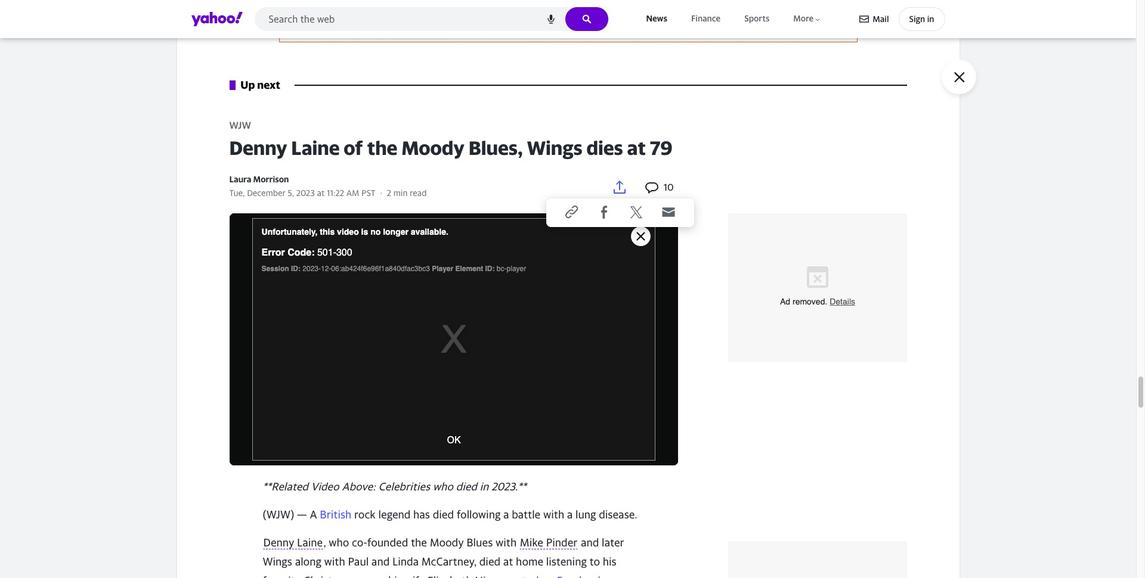 Task type: describe. For each thing, give the bounding box(es) containing it.
mail
[[873, 14, 889, 24]]

disease.
[[599, 509, 638, 521]]

elizabeth
[[428, 575, 472, 579]]

and later wings along with paul and linda mccartney, died at home listening to his favorite christmas songs, his wife elizabeth hines
[[263, 537, 624, 579]]

more button
[[791, 11, 824, 27]]

2 vertical spatial advertisement region
[[728, 542, 907, 579]]

1 vertical spatial who
[[329, 537, 349, 549]]

1 horizontal spatial and
[[581, 537, 599, 549]]

battle
[[512, 509, 541, 521]]

mccartney,
[[422, 556, 477, 569]]

finance
[[691, 13, 721, 24]]

5,
[[288, 188, 294, 198]]

later
[[602, 537, 624, 549]]

co-
[[352, 537, 367, 549]]

laine
[[291, 137, 340, 160]]

sports
[[745, 13, 770, 24]]

home
[[516, 556, 544, 569]]

denny
[[229, 137, 287, 160]]

to
[[590, 556, 600, 569]]

finance link
[[689, 11, 723, 27]]

british
[[320, 509, 352, 521]]

at inside laura morrison tue, december 5, 2023 at 11:22 am pst · 2 min read
[[317, 188, 325, 198]]

10
[[664, 181, 674, 193]]

sign
[[910, 14, 925, 24]]

min
[[394, 188, 408, 198]]

am
[[346, 188, 359, 198]]

up
[[241, 79, 255, 91]]

0 vertical spatial in
[[928, 14, 935, 24]]

british link
[[320, 509, 352, 521]]

Search query text field
[[254, 7, 608, 31]]

december
[[247, 188, 286, 198]]

wings inside wjw denny laine of the moody blues, wings dies at 79
[[527, 137, 583, 160]]

(wjw)
[[263, 509, 294, 521]]

search image
[[582, 14, 592, 24]]

the for founded
[[411, 537, 427, 549]]

rock
[[354, 509, 376, 521]]

0 vertical spatial advertisement region
[[279, 0, 858, 42]]

more
[[794, 13, 814, 24]]

**related video above: celebrities who died in 2023.**
[[263, 481, 527, 493]]

wife
[[405, 575, 425, 579]]

toolbar containing mail
[[860, 7, 945, 31]]

tue,
[[229, 188, 245, 198]]

79
[[650, 137, 673, 160]]

video
[[311, 481, 339, 493]]

2023.**
[[492, 481, 527, 493]]

up next
[[241, 79, 280, 91]]

—
[[297, 509, 307, 521]]

0 horizontal spatial died
[[433, 509, 454, 521]]

dies
[[587, 137, 623, 160]]

at inside and later wings along with paul and linda mccartney, died at home listening to his favorite christmas songs, his wife elizabeth hines
[[503, 556, 513, 569]]



Task type: vqa. For each thing, say whether or not it's contained in the screenshot.
the Up
yes



Task type: locate. For each thing, give the bounding box(es) containing it.
the inside wjw denny laine of the moody blues, wings dies at 79
[[367, 137, 398, 160]]

following
[[457, 509, 501, 521]]

0 vertical spatial died
[[456, 481, 477, 493]]

wjw
[[229, 120, 251, 131]]

blues
[[467, 537, 493, 549]]

along
[[295, 556, 321, 569]]

read
[[410, 188, 427, 198]]

, who co-founded the moody blues with
[[324, 537, 520, 549]]

1 horizontal spatial wings
[[527, 137, 583, 160]]

1 horizontal spatial his
[[603, 556, 617, 569]]

moody up read
[[402, 137, 465, 160]]

in left '2023.**'
[[480, 481, 489, 493]]

(wjw) — a british rock legend has died following a battle with a lung disease.
[[263, 509, 638, 521]]

a left battle
[[503, 509, 509, 521]]

and
[[581, 537, 599, 549], [372, 556, 390, 569]]

morrison
[[253, 174, 289, 185]]

at left 79
[[627, 137, 646, 160]]

in right sign
[[928, 14, 935, 24]]

1 horizontal spatial at
[[503, 556, 513, 569]]

the for of
[[367, 137, 398, 160]]

who
[[433, 481, 453, 493], [329, 537, 349, 549]]

·
[[380, 188, 382, 198]]

the up linda at bottom left
[[411, 537, 427, 549]]

0 vertical spatial with
[[543, 509, 564, 521]]

1 vertical spatial his
[[388, 575, 402, 579]]

0 vertical spatial who
[[433, 481, 453, 493]]

with up christmas
[[324, 556, 345, 569]]

wings left dies
[[527, 137, 583, 160]]

0 horizontal spatial who
[[329, 537, 349, 549]]

0 vertical spatial the
[[367, 137, 398, 160]]

celebrities
[[378, 481, 430, 493]]

0 vertical spatial wings
[[527, 137, 583, 160]]

2 horizontal spatial at
[[627, 137, 646, 160]]

sports link
[[742, 11, 772, 27]]

1 vertical spatial with
[[496, 537, 517, 549]]

sign in
[[910, 14, 935, 24]]

christmas
[[304, 575, 352, 579]]

1 vertical spatial died
[[433, 509, 454, 521]]

and up to
[[581, 537, 599, 549]]

laura
[[229, 174, 251, 185]]

the
[[367, 137, 398, 160], [411, 537, 427, 549]]

moody inside wjw denny laine of the moody blues, wings dies at 79
[[402, 137, 465, 160]]

0 horizontal spatial in
[[480, 481, 489, 493]]

0 vertical spatial and
[[581, 537, 599, 549]]

1 vertical spatial advertisement region
[[728, 214, 907, 363]]

of
[[344, 137, 363, 160]]

0 vertical spatial at
[[627, 137, 646, 160]]

who right ,
[[329, 537, 349, 549]]

2 a from the left
[[567, 509, 573, 521]]

died inside and later wings along with paul and linda mccartney, died at home listening to his favorite christmas songs, his wife elizabeth hines
[[480, 556, 501, 569]]

mail link
[[860, 8, 889, 30]]

next
[[257, 79, 280, 91]]

0 horizontal spatial a
[[503, 509, 509, 521]]

blues,
[[469, 137, 523, 160]]

0 horizontal spatial and
[[372, 556, 390, 569]]

1 vertical spatial and
[[372, 556, 390, 569]]

2 vertical spatial at
[[503, 556, 513, 569]]

11:22
[[327, 188, 344, 198]]

1 vertical spatial moody
[[430, 537, 464, 549]]

0 horizontal spatial with
[[324, 556, 345, 569]]

1 horizontal spatial with
[[496, 537, 517, 549]]

1 horizontal spatial in
[[928, 14, 935, 24]]

above:
[[342, 481, 376, 493]]

paul
[[348, 556, 369, 569]]

with inside and later wings along with paul and linda mccartney, died at home listening to his favorite christmas songs, his wife elizabeth hines
[[324, 556, 345, 569]]

,
[[324, 537, 326, 549]]

at inside wjw denny laine of the moody blues, wings dies at 79
[[627, 137, 646, 160]]

died up "hines"
[[480, 556, 501, 569]]

0 horizontal spatial at
[[317, 188, 325, 198]]

laura morrison tue, december 5, 2023 at 11:22 am pst · 2 min read
[[229, 174, 427, 198]]

his
[[603, 556, 617, 569], [388, 575, 402, 579]]

1 horizontal spatial died
[[456, 481, 477, 493]]

with right blues
[[496, 537, 517, 549]]

moody
[[402, 137, 465, 160], [430, 537, 464, 549]]

**related
[[263, 481, 308, 493]]

1 horizontal spatial a
[[567, 509, 573, 521]]

with
[[543, 509, 564, 521], [496, 537, 517, 549], [324, 556, 345, 569]]

2 horizontal spatial with
[[543, 509, 564, 521]]

a
[[503, 509, 509, 521], [567, 509, 573, 521]]

denny laine of the moody blues, wings dies at 79 article
[[229, 119, 919, 579]]

moody for blues,
[[402, 137, 465, 160]]

None search field
[[254, 7, 608, 35]]

0 horizontal spatial the
[[367, 137, 398, 160]]

2 vertical spatial with
[[324, 556, 345, 569]]

favorite
[[263, 575, 301, 579]]

0 horizontal spatial his
[[388, 575, 402, 579]]

in inside article
[[480, 481, 489, 493]]

the right of
[[367, 137, 398, 160]]

wjw denny laine of the moody blues, wings dies at 79
[[229, 120, 673, 160]]

1 vertical spatial the
[[411, 537, 427, 549]]

1 horizontal spatial the
[[411, 537, 427, 549]]

died right has
[[433, 509, 454, 521]]

2023
[[296, 188, 315, 198]]

and up songs,
[[372, 556, 390, 569]]

2 horizontal spatial died
[[480, 556, 501, 569]]

at left "home"
[[503, 556, 513, 569]]

toolbar
[[860, 7, 945, 31]]

wings inside and later wings along with paul and linda mccartney, died at home listening to his favorite christmas songs, his wife elizabeth hines
[[263, 556, 292, 569]]

0 horizontal spatial wings
[[263, 556, 292, 569]]

wings up favorite
[[263, 556, 292, 569]]

news link
[[644, 11, 670, 27]]

advertisement region
[[279, 0, 858, 42], [728, 214, 907, 363], [728, 542, 907, 579]]

sign in link
[[899, 7, 945, 31]]

a
[[310, 509, 317, 521]]

1 horizontal spatial who
[[433, 481, 453, 493]]

2 vertical spatial died
[[480, 556, 501, 569]]

legend
[[379, 509, 411, 521]]

moody up the mccartney,
[[430, 537, 464, 549]]

in
[[928, 14, 935, 24], [480, 481, 489, 493]]

listening
[[546, 556, 587, 569]]

wings
[[527, 137, 583, 160], [263, 556, 292, 569]]

founded
[[367, 537, 408, 549]]

songs,
[[355, 575, 386, 579]]

at left 11:22
[[317, 188, 325, 198]]

news
[[646, 13, 668, 24]]

2
[[387, 188, 391, 198]]

0 vertical spatial moody
[[402, 137, 465, 160]]

0 vertical spatial his
[[603, 556, 617, 569]]

died
[[456, 481, 477, 493], [433, 509, 454, 521], [480, 556, 501, 569]]

with right battle
[[543, 509, 564, 521]]

10 link
[[645, 179, 674, 196]]

has
[[413, 509, 430, 521]]

his down linda at bottom left
[[388, 575, 402, 579]]

at
[[627, 137, 646, 160], [317, 188, 325, 198], [503, 556, 513, 569]]

player iframe element
[[229, 214, 678, 466]]

1 a from the left
[[503, 509, 509, 521]]

a left the lung
[[567, 509, 573, 521]]

1 vertical spatial in
[[480, 481, 489, 493]]

1 vertical spatial wings
[[263, 556, 292, 569]]

linda
[[392, 556, 419, 569]]

moody for blues
[[430, 537, 464, 549]]

died up following
[[456, 481, 477, 493]]

pst
[[362, 188, 375, 198]]

wjw link
[[229, 120, 254, 131]]

lung
[[576, 509, 596, 521]]

1 vertical spatial at
[[317, 188, 325, 198]]

hines
[[475, 575, 503, 579]]

his right to
[[603, 556, 617, 569]]

who up (wjw) — a british rock legend has died following a battle with a lung disease.
[[433, 481, 453, 493]]



